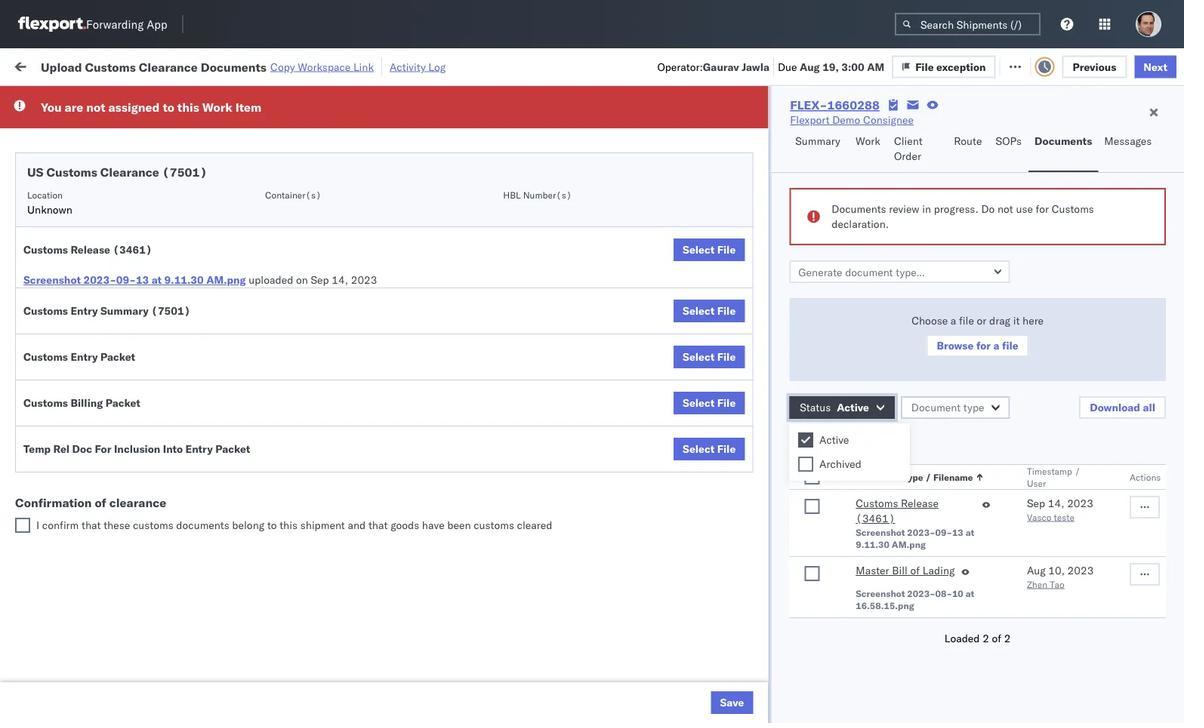 Task type: describe. For each thing, give the bounding box(es) containing it.
2:59 am est, mar 3, 2023
[[243, 516, 375, 529]]

ocean for 3:00 am est, feb 25, 2023
[[462, 383, 493, 397]]

1 horizontal spatial release
[[901, 497, 939, 510]]

1 flex-1977428 from the top
[[834, 250, 912, 264]]

file for customs release (3461)
[[717, 243, 736, 256]]

entry for packet
[[71, 350, 98, 364]]

am for 2:59 am est, feb 17, 2023
[[269, 117, 286, 131]]

2 1911466 from the top
[[866, 516, 912, 529]]

name
[[587, 123, 611, 135]]

1 karl from the top
[[659, 616, 678, 629]]

consignee button
[[651, 120, 787, 135]]

1911408
[[866, 383, 912, 397]]

2 -- from the top
[[1029, 483, 1042, 496]]

1988285
[[866, 117, 912, 131]]

pickup for 3rd schedule pickup from los angeles, ca 'link' from the top of the page
[[82, 475, 115, 488]]

2 1977428 from the top
[[866, 284, 912, 297]]

1 1977428 from the top
[[866, 250, 912, 264]]

status for status active
[[800, 401, 831, 414]]

review
[[889, 202, 920, 216]]

sep 14, 2023 vasco teste
[[1027, 497, 1094, 523]]

12:00 pm est, feb 25, 2023
[[243, 417, 386, 430]]

at left risk
[[306, 59, 316, 72]]

aug inside aug 10, 2023 zhen tao
[[1027, 564, 1046, 577]]

fcl for 2:59 am est, mar 3, 2023
[[496, 516, 515, 529]]

4 schedule pickup from los angeles, ca link from the top
[[35, 507, 215, 537]]

timestamp / user button
[[1024, 462, 1100, 489]]

2 flex-1911466 from the top
[[834, 516, 912, 529]]

mbl/mawb
[[1029, 123, 1081, 135]]

demo123 for confirm delivery
[[1029, 383, 1080, 397]]

documents inside button
[[1035, 134, 1092, 148]]

confirm
[[42, 519, 79, 532]]

schiphol,
[[71, 656, 116, 669]]

2:59 for 2:59 am est, mar 3, 2023
[[243, 516, 266, 529]]

1 vertical spatial actions
[[1130, 472, 1161, 483]]

products for 2:59 am est, feb 17, 2023
[[588, 117, 631, 131]]

screenshot 2023-08-10 at 16.58.15.png
[[856, 588, 975, 611]]

∙
[[865, 435, 872, 448]]

schedule delivery appointment link for 2:59 am est, feb 17, 2023
[[35, 116, 186, 131]]

2 appointment from the top
[[124, 183, 186, 196]]

upload proof of delivery link
[[35, 415, 151, 430]]

risk
[[318, 59, 336, 72]]

work,
[[158, 94, 183, 105]]

select file button for customs release (3461)
[[674, 239, 745, 261]]

work
[[43, 55, 82, 76]]

select file for customs entry packet
[[683, 350, 736, 364]]

1 customs from the left
[[133, 519, 173, 532]]

in
[[922, 202, 931, 216]]

from for fourth schedule pickup from los angeles, ca 'link'
[[118, 508, 140, 521]]

choose a file or drag it here
[[912, 314, 1044, 327]]

est, up 12:00 pm est, feb 25, 2023
[[289, 383, 311, 397]]

1 that from the left
[[82, 519, 101, 532]]

order
[[894, 150, 921, 163]]

5 schedule pickup from los angeles, ca link from the top
[[35, 673, 215, 704]]

all
[[1143, 401, 1156, 414]]

pm for schedule pickup from los angeles international airport
[[269, 151, 285, 164]]

i confirm that these customs documents belong to this shipment and that goods have been customs cleared
[[36, 519, 552, 532]]

3 schedule pickup from los angeles, ca link from the top
[[35, 474, 215, 504]]

deadline button
[[236, 120, 387, 135]]

2 schedule pickup from los angeles, ca button from the top
[[35, 474, 215, 506]]

2 vertical spatial entry
[[185, 443, 213, 456]]

resize handle column header for client name
[[633, 117, 651, 724]]

2:59 for 2:59 am est, feb 17, 2023
[[243, 117, 266, 131]]

browse for a file button
[[926, 335, 1029, 357]]

angeles, for confirm pickup from los angeles, ca link for bookings test consignee
[[156, 309, 197, 322]]

uploaded
[[249, 273, 293, 287]]

client for client name
[[560, 123, 585, 135]]

pickup for confirm pickup from los angeles, ca link for bookings test consignee
[[76, 309, 109, 322]]

select file for customs entry summary (7501)
[[683, 304, 736, 318]]

(10)
[[245, 59, 271, 72]]

loaded
[[945, 632, 980, 645]]

tao
[[1050, 579, 1065, 590]]

4 1911466 from the top
[[866, 583, 912, 596]]

do
[[981, 202, 995, 216]]

document for document type
[[912, 401, 961, 414]]

pm for upload proof of delivery
[[275, 417, 292, 430]]

from inside schedule pickup from amsterdam airport schiphol, haarlemmermeer, netherlands
[[118, 641, 140, 654]]

confirm delivery button
[[35, 382, 115, 398]]

1 3:30 from the top
[[243, 151, 266, 164]]

flex-2150210 for 12:00 pm est, feb 25, 2023
[[834, 417, 912, 430]]

1 vertical spatial flexport
[[560, 450, 600, 463]]

est, right 'uploaded'
[[294, 284, 317, 297]]

1 1911466 from the top
[[866, 483, 912, 496]]

2 2001714 from the top
[[866, 184, 912, 197]]

2 integration test account - western digital from the top
[[659, 184, 862, 197]]

resize handle column header for consignee
[[784, 117, 802, 724]]

into
[[163, 443, 183, 456]]

pickup for 1st schedule pickup from los angeles, ca 'link' from the bottom of the page
[[82, 674, 115, 687]]

1 horizontal spatial flexport demo consignee
[[790, 113, 914, 127]]

consignee inside button
[[659, 123, 702, 135]]

due
[[778, 60, 797, 73]]

est, down 12:00 pm est, feb 25, 2023
[[289, 450, 311, 463]]

13 for screenshot 2023-09-13 at 9.11.30 am.png
[[952, 527, 964, 538]]

confirm pickup from los angeles, ca button for bookings test consignee
[[35, 308, 215, 340]]

customs inside documents review in progress. do not use for customs declaration.
[[1052, 202, 1094, 216]]

(3461) inside customs release (3461) link
[[856, 512, 895, 525]]

for
[[95, 443, 111, 456]]

2 schedule delivery appointment link from the top
[[35, 182, 186, 198]]

1 bicu1234565, from the top
[[931, 483, 1005, 496]]

3 bicu1234565, from the top
[[931, 549, 1005, 562]]

documents up in at the top left of page
[[201, 59, 267, 74]]

3 bicu1234565, demu1232567 from the top
[[931, 549, 1084, 562]]

4 -- from the top
[[1029, 549, 1042, 563]]

confirm inside button
[[35, 383, 73, 396]]

of for loaded
[[992, 632, 1002, 645]]

ocean for 2:59 am est, feb 17, 2023
[[462, 117, 493, 131]]

confirm pickup from los angeles, ca button for honeywell - test account
[[35, 341, 215, 373]]

jawla
[[742, 60, 770, 73]]

1 b.v from the top
[[792, 616, 809, 629]]

am for 2:59 am est, mar 4, 2023
[[269, 682, 286, 696]]

3 1911466 from the top
[[866, 549, 912, 563]]

0 vertical spatial (3461)
[[113, 243, 152, 256]]

container numbers button
[[923, 114, 1006, 141]]

client name
[[560, 123, 611, 135]]

activity log
[[390, 60, 446, 73]]

from for 3rd schedule pickup from los angeles, ca 'link' from the top of the page
[[118, 475, 140, 488]]

client name button
[[553, 120, 636, 135]]

0 vertical spatial for
[[144, 94, 156, 105]]

2 karl lagerfeld international b.v c/o bleckmann from the top
[[659, 649, 886, 662]]

delivery down us customs clearance (7501) at left top
[[82, 183, 121, 196]]

demu1232567 up 10,
[[1007, 549, 1084, 562]]

select file for temp rel doc for inclusion into entry packet
[[683, 443, 736, 456]]

08-
[[935, 588, 952, 599]]

1 lagerfeld from the top
[[681, 616, 726, 629]]

demu1232567 up type
[[931, 383, 1007, 396]]

25, for 3:00 am est, feb 25, 2023
[[335, 383, 352, 397]]

upload for proof
[[35, 416, 69, 429]]

snoozed : no
[[312, 94, 366, 105]]

2 customs from the left
[[474, 519, 514, 532]]

link
[[353, 60, 374, 73]]

demo inside "link"
[[832, 113, 861, 127]]

0 vertical spatial 3:00
[[842, 60, 865, 73]]

schedule for schedule delivery appointment link related to 10:30 pm est, feb 21, 2023
[[35, 283, 79, 296]]

or
[[977, 314, 987, 327]]

4 bicu1234565, from the top
[[931, 582, 1005, 596]]

0 vertical spatial actions
[[1139, 123, 1170, 135]]

not inside documents review in progress. do not use for customs declaration.
[[998, 202, 1013, 216]]

1 karl lagerfeld international b.v c/o bleckmann from the top
[[659, 616, 886, 629]]

message (10)
[[202, 59, 271, 72]]

14, inside sep 14, 2023 vasco teste
[[1048, 497, 1065, 510]]

28,
[[335, 450, 352, 463]]

1 vertical spatial this
[[280, 519, 298, 532]]

3:00 pm est, feb 20, 2023
[[243, 217, 380, 230]]

work inside button
[[164, 59, 190, 72]]

0 horizontal spatial 14,
[[332, 273, 348, 287]]

demu1232567 down timestamp at the right bottom of page
[[1007, 483, 1084, 496]]

3 flex-1911466 from the top
[[834, 549, 912, 563]]

my work
[[15, 55, 82, 76]]

1 vertical spatial customs release (3461)
[[856, 497, 939, 525]]

workitem button
[[9, 120, 219, 135]]

at for screenshot 2023-09-13 at 9.11.30 am.png
[[966, 527, 975, 538]]

2023 inside sep 14, 2023 vasco teste
[[1067, 497, 1094, 510]]

work button
[[850, 128, 888, 172]]

Generate document type... text field
[[789, 261, 1010, 283]]

assigned
[[108, 100, 160, 115]]

of for master
[[910, 564, 920, 577]]

confirmation of clearance
[[15, 495, 166, 511]]

flex
[[810, 123, 827, 135]]

0 vertical spatial this
[[177, 100, 199, 115]]

0 horizontal spatial release
[[71, 243, 110, 256]]

/ inside the document type / filename button
[[926, 472, 931, 483]]

hbl
[[503, 189, 521, 201]]

you
[[41, 100, 62, 115]]

09- for screenshot 2023-09-13 at 9.11.30 am.png
[[935, 527, 952, 538]]

est, left the 4,
[[289, 682, 311, 696]]

4 flex-1911466 from the top
[[834, 583, 912, 596]]

1 -- from the top
[[1029, 450, 1042, 463]]

1 3:30 pm est, feb 17, 2023 from the top
[[243, 151, 380, 164]]

appointment for 2:59 am est, feb 17, 2023
[[124, 117, 186, 130]]

2 lagerfeld from the top
[[681, 649, 726, 662]]

flxt00001977428a for confirm pickup from los angeles, ca
[[1029, 350, 1133, 363]]

angeles, for 1st schedule pickup from los angeles, ca 'link' from the bottom of the page
[[162, 674, 204, 687]]

(7501) for customs entry summary (7501)
[[151, 304, 191, 318]]

1 confirm from the top
[[35, 309, 73, 322]]

activity log button
[[390, 57, 446, 76]]

vasco
[[1027, 512, 1052, 523]]

belong
[[232, 519, 265, 532]]

2 3:30 from the top
[[243, 184, 266, 197]]

resize handle column header for deadline
[[384, 117, 402, 724]]

ocean fcl for 3:00 am est, feb 25, 2023
[[462, 383, 515, 397]]

sops
[[996, 134, 1022, 148]]

resize handle column header for workitem
[[216, 117, 234, 724]]

blocked,
[[185, 94, 223, 105]]

confirm delivery link
[[35, 382, 115, 397]]

1 schedule pickup from los angeles, ca button from the top
[[35, 241, 215, 273]]

and
[[348, 519, 366, 532]]

5 -- from the top
[[1029, 583, 1042, 596]]

batch action
[[1100, 59, 1166, 72]]

browse
[[937, 339, 974, 352]]

2 western from the top
[[788, 184, 828, 197]]

choose
[[912, 314, 948, 327]]

confirm pickup from los angeles, ca link for honeywell - test account
[[35, 341, 215, 371]]

0 horizontal spatial flexport demo consignee
[[560, 450, 684, 463]]

work inside "button"
[[856, 134, 881, 148]]

packet for customs entry packet
[[100, 350, 135, 364]]

0 vertical spatial active
[[837, 401, 869, 414]]

0 horizontal spatial not
[[86, 100, 105, 115]]

confirmation
[[15, 495, 92, 511]]

have
[[422, 519, 445, 532]]

of for upload
[[100, 416, 110, 429]]

21,
[[341, 284, 357, 297]]

master bill of lading
[[856, 564, 955, 577]]

uploaded
[[789, 435, 838, 448]]

you are not assigned to this work item
[[41, 100, 262, 115]]

documents review in progress. do not use for customs declaration.
[[832, 202, 1094, 231]]

bill
[[892, 564, 908, 577]]

2 flex-2001714 from the top
[[834, 184, 912, 197]]

3 schedule pickup from los angeles, ca button from the top
[[35, 507, 215, 539]]

los for fourth schedule pickup from los angeles, ca 'link'
[[142, 508, 159, 521]]

2023- for screenshot 2023-09-13 at 9.11.30 am.png
[[907, 527, 935, 538]]

feb left 28,
[[314, 450, 333, 463]]

2 digital from the top
[[831, 184, 862, 197]]

air for 12:00 pm est, feb 25, 2023
[[462, 417, 476, 430]]

for inside button
[[976, 339, 991, 352]]

rel
[[53, 443, 70, 456]]

2 flex-1977428 from the top
[[834, 284, 912, 297]]

schedule for 3rd schedule pickup from los angeles, ca 'link' from the top of the page
[[35, 475, 79, 488]]

demu1232567 up browse for a file
[[931, 316, 1007, 330]]

est, down deadline button on the left top
[[288, 151, 311, 164]]

log
[[429, 60, 446, 73]]

0 vertical spatial sep
[[311, 273, 329, 287]]

0 vertical spatial file
[[959, 314, 974, 327]]

documents button
[[1029, 128, 1098, 172]]

of up the these
[[95, 495, 106, 511]]

otter products, llc for 2:59 am est, mar 4, 2023
[[659, 682, 754, 696]]

2 schedule pickup from los angeles, ca link from the top
[[35, 441, 215, 471]]

schedule for 2:59 am est, feb 17, 2023 schedule delivery appointment link
[[35, 117, 79, 130]]

hbl number(s)
[[503, 189, 572, 201]]

customs release (3461) link
[[856, 496, 976, 526]]

2 schedule delivery appointment from the top
[[35, 183, 186, 196]]

2 vertical spatial packet
[[215, 443, 250, 456]]

products, for 2:59 am est, feb 17, 2023
[[686, 117, 732, 131]]

batch
[[1100, 59, 1130, 72]]

4 schedule pickup from los angeles, ca button from the top
[[35, 673, 215, 705]]

los for confirm pickup from los angeles, ca link related to honeywell - test account
[[136, 342, 153, 355]]

status : ready for work, blocked, in progress
[[82, 94, 273, 105]]

ca for second schedule pickup from los angeles, ca 'link' from the top of the page
[[35, 457, 49, 470]]

0 horizontal spatial aug
[[800, 60, 820, 73]]

file for temp rel doc for inclusion into entry packet
[[717, 443, 736, 456]]

flexport. image
[[18, 17, 86, 32]]

2 that from the left
[[369, 519, 388, 532]]

ca for fourth schedule pickup from los angeles, ca 'link'
[[35, 523, 49, 536]]

upload customs clearance documents button
[[35, 208, 215, 240]]

status active
[[800, 401, 869, 414]]

0 horizontal spatial demo
[[603, 450, 631, 463]]

1 horizontal spatial 2
[[983, 632, 989, 645]]

187
[[353, 59, 373, 72]]

select for customs entry packet
[[683, 350, 715, 364]]

2 3:30 pm est, feb 17, 2023 from the top
[[243, 184, 380, 197]]

clearance for upload customs clearance documents
[[117, 209, 165, 222]]

select file button for customs entry summary (7501)
[[674, 300, 745, 323]]

los for schedule pickup from los angeles international airport link
[[142, 142, 159, 156]]

1 vertical spatial on
[[296, 273, 308, 287]]

2:59 for 2:59 am est, mar 4, 2023
[[243, 682, 266, 696]]

Search Work text field
[[677, 54, 842, 77]]

2 vertical spatial 17,
[[334, 184, 351, 197]]

9.11.30 for screenshot 2023-09-13 at 9.11.30 am.png
[[856, 539, 890, 550]]

est, down container(s) at the top of the page
[[288, 217, 311, 230]]

1 vertical spatial summary
[[100, 304, 149, 318]]

2 bleckmann from the top
[[833, 649, 886, 662]]

snooze
[[409, 123, 439, 135]]

here
[[1023, 314, 1044, 327]]

in
[[225, 94, 233, 105]]

2 b.v from the top
[[792, 649, 809, 662]]

mawb1234
[[1029, 184, 1088, 197]]

4 bicu1234565, demu1232567 from the top
[[931, 582, 1084, 596]]

pm for upload customs clearance documents
[[269, 217, 285, 230]]

1 vertical spatial active
[[819, 434, 849, 447]]

ocean lcl for 2:59 am est, mar 4, 2023
[[462, 682, 515, 696]]

feb for 2:59 am est, feb 17, 2023 schedule delivery appointment link
[[314, 117, 333, 131]]

ca for 1st schedule pickup from los angeles, ca 'link' from the bottom of the page
[[35, 689, 49, 702]]

documents inside documents review in progress. do not use for customs declaration.
[[832, 202, 886, 216]]

1 digital from the top
[[831, 151, 862, 164]]

mbltest1234
[[1029, 117, 1100, 131]]

select for customs release (3461)
[[683, 243, 715, 256]]

est, up 3:00 pm est, feb 20, 2023
[[288, 184, 311, 197]]

user
[[1027, 478, 1046, 489]]

summary inside summary button
[[796, 134, 841, 148]]



Task type: locate. For each thing, give the bounding box(es) containing it.
customs billing packet
[[23, 397, 140, 410]]

1 vertical spatial 09-
[[935, 527, 952, 538]]

0 horizontal spatial customs release (3461)
[[23, 243, 152, 256]]

customs inside customs release (3461)
[[856, 497, 898, 510]]

2 horizontal spatial 2
[[1004, 632, 1011, 645]]

None checkbox
[[805, 566, 820, 582]]

previous button
[[1062, 55, 1127, 78]]

angeles, for fourth schedule pickup from los angeles, ca 'link'
[[162, 508, 204, 521]]

otter products, llc down operator: gaurav jawla at the right of the page
[[659, 117, 754, 131]]

customs release (3461) down upload customs clearance documents
[[23, 243, 152, 256]]

1 integration test account - western digital from the top
[[659, 151, 862, 164]]

international inside schedule pickup from los angeles international airport
[[35, 157, 96, 171]]

1 horizontal spatial :
[[347, 94, 350, 105]]

20,
[[334, 217, 351, 230]]

1 products from the top
[[588, 117, 631, 131]]

1 vertical spatial international
[[728, 616, 790, 629]]

confirm pickup from los angeles, ca link
[[35, 308, 215, 338], [35, 341, 215, 371]]

9 schedule from the top
[[35, 641, 79, 654]]

batch action button
[[1077, 54, 1176, 77]]

1 017482927423 from the top
[[1029, 217, 1107, 230]]

bleckmann
[[833, 616, 886, 629], [833, 649, 886, 662]]

work down the flex-1988285
[[856, 134, 881, 148]]

llc for 2:59 am est, mar 4, 2023
[[735, 682, 754, 696]]

0 horizontal spatial airport
[[35, 656, 68, 669]]

mar left "3,"
[[314, 516, 334, 529]]

None checkbox
[[798, 433, 813, 448], [798, 457, 813, 472], [805, 470, 820, 485], [805, 499, 820, 514], [15, 518, 30, 533], [798, 433, 813, 448], [798, 457, 813, 472], [805, 470, 820, 485], [805, 499, 820, 514], [15, 518, 30, 533]]

3 maeu1234567 from the top
[[931, 350, 1007, 363]]

2:59
[[243, 117, 266, 131], [243, 450, 266, 463], [243, 516, 266, 529], [243, 682, 266, 696]]

9 resize handle column header from the left
[[1157, 117, 1175, 724]]

maeu1234567 for schedule pickup from los angeles, ca
[[931, 250, 1007, 263]]

deadline
[[243, 123, 282, 135]]

09- up customs entry summary (7501)
[[116, 273, 136, 287]]

schedule delivery appointment for 2:59 am est, feb 17, 2023
[[35, 117, 186, 130]]

2 otter products, llc from the top
[[659, 682, 754, 696]]

flex-1911408
[[834, 383, 912, 397]]

778 at risk
[[284, 59, 336, 72]]

2 karl from the top
[[659, 649, 678, 662]]

delivery up temp rel doc for inclusion into entry packet
[[113, 416, 151, 429]]

that down confirmation of clearance
[[82, 519, 101, 532]]

flex-1977428 down "generate document type..." text box
[[834, 284, 912, 297]]

schedule pickup from los angeles international airport link
[[35, 142, 215, 172]]

1 fcl from the top
[[496, 383, 515, 397]]

017482927423 for 3:00 pm est, feb 20, 2023
[[1029, 217, 1107, 230]]

clearance inside upload customs clearance documents
[[117, 209, 165, 222]]

flex-2001714 down the flex-1988285
[[834, 151, 912, 164]]

1 demo123 from the top
[[1029, 317, 1080, 330]]

schedule inside schedule pickup from amsterdam airport schiphol, haarlemmermeer, netherlands
[[35, 641, 79, 654]]

flexport inside "link"
[[790, 113, 830, 127]]

0 vertical spatial air
[[462, 151, 476, 164]]

1 vertical spatial mar
[[314, 682, 334, 696]]

pickup down "schiphol,"
[[82, 674, 115, 687]]

products for 2:59 am est, mar 4, 2023
[[588, 682, 631, 696]]

3 select file button from the top
[[674, 346, 745, 369]]

schedule up the netherlands
[[35, 641, 79, 654]]

10
[[952, 588, 964, 599]]

1 confirm pickup from los angeles, ca from the top
[[35, 309, 197, 337]]

ca for confirm pickup from los angeles, ca link for bookings test consignee
[[35, 324, 49, 337]]

numbers
[[1084, 123, 1121, 135], [931, 130, 968, 141]]

1 schedule pickup from los angeles, ca link from the top
[[35, 241, 215, 272]]

am for 2:59 am est, feb 28, 2023
[[269, 450, 286, 463]]

0 horizontal spatial that
[[82, 519, 101, 532]]

9.11.30 up master on the bottom of the page
[[856, 539, 890, 550]]

fcl
[[496, 383, 515, 397], [496, 516, 515, 529]]

schedule for second schedule pickup from los angeles, ca 'link' from the top of the page
[[35, 441, 79, 455]]

6 resize handle column header from the left
[[784, 117, 802, 724]]

at inside screenshot 2023-08-10 at 16.58.15.png
[[966, 588, 975, 599]]

2 ocean lcl from the top
[[462, 284, 515, 297]]

1 vertical spatial confirm
[[35, 342, 73, 355]]

schedule up confirmation
[[35, 475, 79, 488]]

gaurav
[[703, 60, 739, 73]]

demo123
[[1029, 317, 1080, 330], [1029, 383, 1080, 397]]

mar for 4,
[[314, 682, 334, 696]]

1 flex-1911466 from the top
[[834, 483, 912, 496]]

2023 inside aug 10, 2023 zhen tao
[[1068, 564, 1094, 577]]

screenshot 2023-09-13 at 9.11.30 am.png
[[856, 527, 975, 550]]

3 schedule delivery appointment button from the top
[[35, 282, 186, 299]]

1 horizontal spatial to
[[267, 519, 277, 532]]

1 ocean from the top
[[462, 117, 493, 131]]

llc down jawla
[[735, 117, 754, 131]]

1 flex-2001714 from the top
[[834, 151, 912, 164]]

consignee inside "link"
[[863, 113, 914, 127]]

demu1232567 down the user
[[1007, 516, 1084, 529]]

am for 3:00 am est, feb 25, 2023
[[269, 383, 286, 397]]

demu1232567
[[931, 316, 1007, 330], [931, 383, 1007, 396], [1007, 483, 1084, 496], [1007, 516, 1084, 529], [1007, 549, 1084, 562], [1007, 582, 1084, 596]]

4 select file from the top
[[683, 397, 736, 410]]

flex id
[[810, 123, 838, 135]]

route
[[954, 134, 982, 148]]

schedule for 1st schedule pickup from los angeles, ca 'link' from the bottom of the page
[[35, 674, 79, 687]]

select for customs entry summary (7501)
[[683, 304, 715, 318]]

2:59 am est, mar 4, 2023
[[243, 682, 375, 696]]

2 for of
[[1004, 632, 1011, 645]]

1 vertical spatial 017482927423
[[1029, 417, 1107, 430]]

products,
[[686, 117, 732, 131], [686, 682, 732, 696]]

delivery for 3:00 am est, feb 25, 2023
[[76, 383, 115, 396]]

0 vertical spatial flex-2001714
[[834, 151, 912, 164]]

1 horizontal spatial customs release (3461)
[[856, 497, 939, 525]]

schedule delivery appointment button for 10:30 pm est, feb 21, 2023
[[35, 282, 186, 299]]

los up screenshot 2023-09-13 at 9.11.30 am.png link
[[142, 242, 159, 255]]

pickup for 1st schedule pickup from los angeles, ca 'link' from the top
[[82, 242, 115, 255]]

1 vertical spatial karl lagerfeld international b.v c/o bleckmann
[[659, 649, 886, 662]]

3 ca from the top
[[35, 357, 49, 370]]

2 confirm pickup from los angeles, ca link from the top
[[35, 341, 215, 371]]

1 vertical spatial 13
[[952, 527, 964, 538]]

document down flex-1919147
[[856, 472, 901, 483]]

4 ocean from the top
[[462, 516, 493, 529]]

1 vertical spatial 25,
[[341, 417, 357, 430]]

2 products, from the top
[[686, 682, 732, 696]]

/ inside timestamp / user
[[1075, 466, 1081, 477]]

document left type
[[912, 401, 961, 414]]

feb left 21,
[[320, 284, 338, 297]]

0 vertical spatial 25,
[[335, 383, 352, 397]]

2 vertical spatial air
[[462, 417, 476, 430]]

1 bleckmann from the top
[[833, 616, 886, 629]]

/ right type
[[926, 472, 931, 483]]

angeles, for second schedule pickup from los angeles, ca 'link' from the top of the page
[[162, 441, 204, 455]]

0 vertical spatial 09-
[[116, 273, 136, 287]]

1 vertical spatial digital
[[831, 184, 862, 197]]

2 schedule pickup from los angeles, ca from the top
[[35, 441, 204, 470]]

schedule down proof
[[35, 441, 79, 455]]

file
[[959, 314, 974, 327], [1002, 339, 1019, 352]]

0 vertical spatial to
[[163, 100, 174, 115]]

customs inside upload customs clearance documents
[[72, 209, 114, 222]]

schedule inside schedule pickup from los angeles international airport
[[35, 142, 79, 156]]

bookings
[[560, 317, 605, 330], [659, 317, 703, 330], [560, 383, 605, 397], [659, 383, 703, 397], [659, 450, 703, 463], [659, 483, 703, 496], [659, 516, 703, 529], [659, 549, 703, 563], [659, 583, 703, 596]]

packet down customs entry summary (7501)
[[100, 350, 135, 364]]

0 horizontal spatial to
[[163, 100, 174, 115]]

from for confirm pickup from los angeles, ca link related to honeywell - test account
[[111, 342, 134, 355]]

schedule delivery appointment link for 10:30 pm est, feb 21, 2023
[[35, 282, 186, 297]]

bicu1234565, right type
[[931, 483, 1005, 496]]

0 vertical spatial products
[[588, 117, 631, 131]]

flex-2150210 for 3:00 pm est, feb 20, 2023
[[834, 217, 912, 230]]

products, for 2:59 am est, mar 4, 2023
[[686, 682, 732, 696]]

bleckmann down 16.58.15.png
[[833, 616, 886, 629]]

1 horizontal spatial not
[[998, 202, 1013, 216]]

1 vertical spatial am.png
[[892, 539, 926, 550]]

1 select file from the top
[[683, 243, 736, 256]]

2 vertical spatial flxt00001977428a
[[1029, 350, 1133, 363]]

0 horizontal spatial status
[[82, 94, 108, 105]]

numbers inside container numbers
[[931, 130, 968, 141]]

release down document type / filename
[[901, 497, 939, 510]]

(7501) for us customs clearance (7501)
[[162, 165, 207, 180]]

1 mar from the top
[[314, 516, 334, 529]]

3:00 down container(s) at the top of the page
[[243, 217, 266, 230]]

demo123 down here
[[1029, 383, 1080, 397]]

angeles, for confirm pickup from los angeles, ca link related to honeywell - test account
[[156, 342, 197, 355]]

am for 2:59 am est, mar 3, 2023
[[269, 516, 286, 529]]

schedule for schedule pickup from los angeles international airport link
[[35, 142, 79, 156]]

2 ocean fcl from the top
[[462, 516, 515, 529]]

schedule delivery appointment for 10:30 pm est, feb 21, 2023
[[35, 283, 186, 296]]

confirm pickup from los angeles, ca for honeywell
[[35, 342, 197, 370]]

1 vertical spatial airport
[[35, 656, 68, 669]]

2 products from the top
[[588, 682, 631, 696]]

los down customs entry summary (7501)
[[136, 342, 153, 355]]

flex-2001714 button
[[810, 147, 915, 168], [810, 147, 915, 168], [810, 180, 915, 201], [810, 180, 915, 201]]

1 horizontal spatial on
[[376, 59, 388, 72]]

delivery inside 'link'
[[113, 416, 151, 429]]

a right "choose"
[[951, 314, 956, 327]]

clearance down us customs clearance (7501) at left top
[[117, 209, 165, 222]]

0 vertical spatial appointment
[[124, 117, 186, 130]]

0 vertical spatial integration test account - western digital
[[659, 151, 862, 164]]

2 ocean from the top
[[462, 284, 493, 297]]

pickup for confirm pickup from los angeles, ca link related to honeywell - test account
[[76, 342, 109, 355]]

browse for a file
[[937, 339, 1019, 352]]

6 ca from the top
[[35, 523, 49, 536]]

17, up the '20,'
[[334, 184, 351, 197]]

2023- up customs entry summary (7501)
[[83, 273, 116, 287]]

fcl for 3:00 am est, feb 25, 2023
[[496, 383, 515, 397]]

1 otter products - test account from the top
[[560, 117, 706, 131]]

2 vertical spatial maeu1234567
[[931, 350, 1007, 363]]

0 vertical spatial flex-1977428
[[834, 250, 912, 264]]

flex-1919147
[[834, 450, 912, 463]]

2 bicu1234565, demu1232567 from the top
[[931, 516, 1084, 529]]

3:30 pm est, feb 17, 2023
[[243, 151, 380, 164], [243, 184, 380, 197]]

flex-1911466
[[834, 483, 912, 496], [834, 516, 912, 529], [834, 549, 912, 563], [834, 583, 912, 596]]

2 vertical spatial confirm
[[35, 383, 73, 396]]

karl
[[659, 616, 678, 629], [659, 649, 678, 662]]

1 vertical spatial 14,
[[1048, 497, 1065, 510]]

/ right timestamp at the right bottom of page
[[1075, 466, 1081, 477]]

0 vertical spatial 14,
[[332, 273, 348, 287]]

appointment for 10:30 pm est, feb 21, 2023
[[124, 283, 186, 296]]

pickup down upload customs clearance documents
[[82, 242, 115, 255]]

feb for upload proof of delivery 'link'
[[320, 417, 338, 430]]

packet down 12:00
[[215, 443, 250, 456]]

document for document type / filename
[[856, 472, 901, 483]]

llc for 2:59 am est, feb 17, 2023
[[735, 117, 754, 131]]

screenshot inside screenshot 2023-09-13 at 9.11.30 am.png
[[856, 527, 905, 538]]

3 2:59 from the top
[[243, 516, 266, 529]]

ocean for 10:30 pm est, feb 21, 2023
[[462, 284, 493, 297]]

2150210 up ∙
[[866, 417, 912, 430]]

1 horizontal spatial document
[[912, 401, 961, 414]]

from up haarlemmermeer,
[[118, 641, 140, 654]]

flex-2150210
[[834, 217, 912, 230], [834, 417, 912, 430]]

this left shipment
[[280, 519, 298, 532]]

schedule delivery appointment link up customs entry summary (7501)
[[35, 282, 186, 297]]

017482927423 down download
[[1029, 417, 1107, 430]]

flex-2150210 down review
[[834, 217, 912, 230]]

from for second schedule pickup from los angeles, ca 'link' from the top of the page
[[118, 441, 140, 455]]

screenshot
[[23, 273, 81, 287], [856, 527, 905, 538], [856, 588, 905, 599]]

from for confirm pickup from los angeles, ca link for bookings test consignee
[[111, 309, 134, 322]]

1 products, from the top
[[686, 117, 732, 131]]

on right 'uploaded'
[[296, 273, 308, 287]]

1 vertical spatial sep
[[1027, 497, 1045, 510]]

teste
[[1054, 512, 1075, 523]]

0 horizontal spatial client
[[560, 123, 585, 135]]

document type / filename button
[[853, 468, 997, 483]]

3:00 up 12:00
[[243, 383, 266, 397]]

filtered
[[15, 93, 52, 106]]

a down 'drag'
[[994, 339, 1000, 352]]

flxt00001977428a up here
[[1029, 284, 1133, 297]]

of right bill
[[910, 564, 920, 577]]

for inside documents review in progress. do not use for customs declaration.
[[1036, 202, 1049, 216]]

los inside schedule pickup from los angeles international airport
[[142, 142, 159, 156]]

timestamp
[[1027, 466, 1073, 477]]

0 vertical spatial confirm pickup from los angeles, ca button
[[35, 308, 215, 340]]

13
[[136, 273, 149, 287], [952, 527, 964, 538]]

2 fcl from the top
[[496, 516, 515, 529]]

from for 1st schedule pickup from los angeles, ca 'link' from the top
[[118, 242, 140, 255]]

1 vertical spatial file
[[1002, 339, 1019, 352]]

1 vertical spatial ocean fcl
[[462, 516, 515, 529]]

schedule pickup from los angeles, ca for fourth schedule pickup from los angeles, ca 'link'
[[35, 508, 204, 536]]

5 resize handle column header from the left
[[633, 117, 651, 724]]

los for second schedule pickup from los angeles, ca 'link' from the top of the page
[[142, 441, 159, 455]]

1 vertical spatial confirm pickup from los angeles, ca button
[[35, 341, 215, 373]]

1 vertical spatial lcl
[[496, 284, 515, 297]]

est, left "3,"
[[289, 516, 311, 529]]

ocean
[[462, 117, 493, 131], [462, 284, 493, 297], [462, 383, 493, 397], [462, 516, 493, 529], [462, 682, 493, 696]]

at
[[306, 59, 316, 72], [152, 273, 162, 287], [966, 527, 975, 538], [966, 588, 975, 599]]

2:59 for 2:59 am est, feb 28, 2023
[[243, 450, 266, 463]]

5 schedule pickup from los angeles, ca from the top
[[35, 674, 204, 702]]

1 horizontal spatial work
[[202, 100, 232, 115]]

unknown
[[27, 203, 72, 216]]

numbers for mbl/mawb numbers
[[1084, 123, 1121, 135]]

1 horizontal spatial 09-
[[935, 527, 952, 538]]

airport inside schedule pickup from los angeles international airport
[[99, 157, 132, 171]]

0 vertical spatial lagerfeld
[[681, 616, 726, 629]]

flex-1977428 down declaration.
[[834, 250, 912, 264]]

schedule up customs entry summary (7501)
[[35, 283, 79, 296]]

schedule pickup from los angeles, ca for 1st schedule pickup from los angeles, ca 'link' from the bottom of the page
[[35, 674, 204, 702]]

2 vertical spatial 2023-
[[907, 588, 935, 599]]

ca for 1st schedule pickup from los angeles, ca 'link' from the top
[[35, 257, 49, 270]]

1 llc from the top
[[735, 117, 754, 131]]

flex-1660288
[[790, 97, 880, 113]]

delivery up customs entry summary (7501)
[[82, 283, 121, 296]]

0 vertical spatial western
[[788, 151, 828, 164]]

pickup for schedule pickup from los angeles international airport link
[[82, 142, 115, 156]]

25,
[[335, 383, 352, 397], [341, 417, 357, 430]]

1 schedule pickup from los angeles, ca from the top
[[35, 242, 204, 270]]

aug 10, 2023 zhen tao
[[1027, 564, 1094, 590]]

inclusion
[[114, 443, 160, 456]]

0 vertical spatial mar
[[314, 516, 334, 529]]

3 schedule delivery appointment from the top
[[35, 283, 186, 296]]

0 vertical spatial summary
[[796, 134, 841, 148]]

0 vertical spatial packet
[[100, 350, 135, 364]]

at down filename
[[966, 527, 975, 538]]

2 flex-2150210 from the top
[[834, 417, 912, 430]]

delivery for 10:30 pm est, feb 21, 2023
[[82, 283, 121, 296]]

uploaded files ∙ 2
[[789, 435, 881, 448]]

pickup right confirm at the bottom of the page
[[82, 508, 115, 521]]

3:00 for bookings test consignee
[[243, 383, 266, 397]]

my
[[15, 55, 39, 76]]

release down upload customs clearance documents
[[71, 243, 110, 256]]

screenshot inside screenshot 2023-08-10 at 16.58.15.png
[[856, 588, 905, 599]]

14,
[[332, 273, 348, 287], [1048, 497, 1065, 510]]

0 vertical spatial karl
[[659, 616, 678, 629]]

1660288
[[827, 97, 880, 113]]

2 vertical spatial 3:00
[[243, 383, 266, 397]]

2 confirm pickup from los angeles, ca button from the top
[[35, 341, 215, 373]]

0 vertical spatial clearance
[[139, 59, 198, 74]]

at inside screenshot 2023-09-13 at 9.11.30 am.png
[[966, 527, 975, 538]]

los down screenshot 2023-09-13 at 9.11.30 am.png link
[[136, 309, 153, 322]]

2 vertical spatial international
[[728, 649, 790, 662]]

schedule delivery appointment down assigned
[[35, 117, 186, 130]]

select file for customs release (3461)
[[683, 243, 736, 256]]

file exception button
[[904, 54, 1007, 77], [904, 54, 1007, 77], [892, 55, 996, 78], [892, 55, 996, 78]]

for left work,
[[144, 94, 156, 105]]

1 horizontal spatial file
[[1002, 339, 1019, 352]]

13 up lading
[[952, 527, 964, 538]]

demo
[[832, 113, 861, 127], [603, 450, 631, 463]]

5 ca from the top
[[35, 490, 49, 503]]

these
[[104, 519, 130, 532]]

feb for schedule pickup from los angeles international airport link
[[313, 151, 332, 164]]

schedule for 2nd schedule delivery appointment link from the top of the page
[[35, 183, 79, 196]]

1 confirm pickup from los angeles, ca link from the top
[[35, 308, 215, 338]]

ca for confirm pickup from los angeles, ca link related to honeywell - test account
[[35, 357, 49, 370]]

--
[[1029, 450, 1042, 463], [1029, 483, 1042, 496], [1029, 516, 1042, 529], [1029, 549, 1042, 563], [1029, 583, 1042, 596]]

maeu1234567 up choose a file or drag it here
[[931, 283, 1007, 296]]

file inside button
[[1002, 339, 1019, 352]]

13 up customs entry summary (7501)
[[136, 273, 149, 287]]

products
[[588, 117, 631, 131], [588, 682, 631, 696]]

6 schedule from the top
[[35, 441, 79, 455]]

1 vertical spatial packet
[[106, 397, 140, 410]]

3 lcl from the top
[[496, 682, 515, 696]]

on
[[690, 217, 706, 230], [788, 217, 804, 230], [690, 417, 706, 430], [788, 417, 804, 430]]

10 schedule from the top
[[35, 674, 79, 687]]

1 ocean lcl from the top
[[462, 117, 515, 131]]

17, down deadline button on the left top
[[334, 151, 351, 164]]

0 vertical spatial ocean fcl
[[462, 383, 515, 397]]

operator:
[[657, 60, 703, 73]]

5 schedule from the top
[[35, 283, 79, 296]]

1 vertical spatial (3461)
[[856, 512, 895, 525]]

3 -- from the top
[[1029, 516, 1042, 529]]

from
[[118, 142, 140, 156], [118, 242, 140, 255], [111, 309, 134, 322], [111, 342, 134, 355], [118, 441, 140, 455], [118, 475, 140, 488], [118, 508, 140, 521], [118, 641, 140, 654], [118, 674, 140, 687]]

appointment down you are not assigned to this work item
[[124, 117, 186, 130]]

select file button
[[674, 239, 745, 261], [674, 300, 745, 323], [674, 346, 745, 369], [674, 392, 745, 415], [674, 438, 745, 461]]

8 resize handle column header from the left
[[1003, 117, 1021, 724]]

upload inside upload customs clearance documents
[[35, 209, 69, 222]]

bicu1234565, up lading
[[931, 549, 1005, 562]]

screenshot for screenshot 2023-09-13 at 9.11.30 am.png uploaded on sep 14, 2023
[[23, 273, 81, 287]]

am.png inside screenshot 2023-09-13 at 9.11.30 am.png
[[892, 539, 926, 550]]

am up 1660288
[[867, 60, 885, 73]]

digital down id in the top right of the page
[[831, 151, 862, 164]]

1 vertical spatial demo123
[[1029, 383, 1080, 397]]

confirm pickup from los angeles, ca button down customs entry summary (7501)
[[35, 341, 215, 373]]

1 horizontal spatial customs
[[474, 519, 514, 532]]

los left angeles
[[142, 142, 159, 156]]

flex-1919147 button
[[810, 446, 915, 467], [810, 446, 915, 467]]

3 select file from the top
[[683, 350, 736, 364]]

0 vertical spatial schedule delivery appointment link
[[35, 116, 186, 131]]

1 select from the top
[[683, 243, 715, 256]]

from down upload customs clearance documents button at the top left of the page
[[118, 242, 140, 255]]

air for 3:00 pm est, feb 20, 2023
[[462, 217, 476, 230]]

0 horizontal spatial numbers
[[931, 130, 968, 141]]

187 on track
[[353, 59, 415, 72]]

3 flxt00001977428a from the top
[[1029, 350, 1133, 363]]

file for customs billing packet
[[717, 397, 736, 410]]

documents inside upload customs clearance documents
[[35, 224, 89, 237]]

2 bicu1234565, from the top
[[931, 516, 1005, 529]]

status right by:
[[82, 94, 108, 105]]

0 vertical spatial flex-2150210
[[834, 217, 912, 230]]

1 2:59 from the top
[[243, 117, 266, 131]]

at right 10
[[966, 588, 975, 599]]

0 vertical spatial flexport demo consignee
[[790, 113, 914, 127]]

3 air from the top
[[462, 417, 476, 430]]

0 vertical spatial 2001714
[[866, 151, 912, 164]]

13 inside screenshot 2023-09-13 at 9.11.30 am.png
[[952, 527, 964, 538]]

flex-1660288 link
[[790, 97, 880, 113]]

upload customs clearance documents link
[[35, 208, 215, 238]]

2 vertical spatial for
[[976, 339, 991, 352]]

7 resize handle column header from the left
[[905, 117, 923, 724]]

flxt00001977428a for schedule delivery appointment
[[1029, 284, 1133, 297]]

on
[[376, 59, 388, 72], [296, 273, 308, 287]]

0 vertical spatial c/o
[[812, 616, 830, 629]]

pm down container(s) at the top of the page
[[269, 217, 285, 230]]

1 vertical spatial schedule delivery appointment link
[[35, 182, 186, 198]]

0 horizontal spatial 13
[[136, 273, 149, 287]]

pickup down workitem button
[[82, 142, 115, 156]]

0 vertical spatial a
[[951, 314, 956, 327]]

mbl/mawb numbers
[[1029, 123, 1121, 135]]

sep inside sep 14, 2023 vasco teste
[[1027, 497, 1045, 510]]

pickup inside schedule pickup from los angeles international airport
[[82, 142, 115, 156]]

confirm pickup from los angeles, ca down screenshot 2023-09-13 at 9.11.30 am.png link
[[35, 309, 197, 337]]

are
[[65, 100, 83, 115]]

1 horizontal spatial airport
[[99, 157, 132, 171]]

2023- inside screenshot 2023-08-10 at 16.58.15.png
[[907, 588, 935, 599]]

of inside upload proof of delivery 'link'
[[100, 416, 110, 429]]

0 vertical spatial fcl
[[496, 383, 515, 397]]

09- inside screenshot 2023-09-13 at 9.11.30 am.png
[[935, 527, 952, 538]]

type
[[903, 472, 923, 483]]

a inside browse for a file button
[[994, 339, 1000, 352]]

1 vertical spatial not
[[998, 202, 1013, 216]]

pickup for fourth schedule pickup from los angeles, ca 'link'
[[82, 508, 115, 521]]

sep left 21,
[[311, 273, 329, 287]]

file exception
[[927, 59, 997, 72], [916, 60, 986, 73]]

2023- for screenshot 2023-08-10 at 16.58.15.png
[[907, 588, 935, 599]]

3:00 for integration test account - on ag
[[243, 217, 266, 230]]

location unknown
[[27, 189, 72, 216]]

airport inside schedule pickup from amsterdam airport schiphol, haarlemmermeer, netherlands
[[35, 656, 68, 669]]

for
[[144, 94, 156, 105], [1036, 202, 1049, 216], [976, 339, 991, 352]]

numbers for container numbers
[[931, 130, 968, 141]]

1 vertical spatial lagerfeld
[[681, 649, 726, 662]]

otter products, llc for 2:59 am est, feb 17, 2023
[[659, 117, 754, 131]]

2 select from the top
[[683, 304, 715, 318]]

resize handle column header for flex id
[[905, 117, 923, 724]]

est, up the 2:59 am est, feb 28, 2023
[[294, 417, 317, 430]]

2 vertical spatial schedule delivery appointment link
[[35, 282, 186, 297]]

demo123 for confirm pickup from los angeles, ca
[[1029, 317, 1080, 330]]

file left or
[[959, 314, 974, 327]]

1 2150210 from the top
[[866, 217, 912, 230]]

products, up save
[[686, 682, 732, 696]]

2 c/o from the top
[[812, 649, 830, 662]]

otter products - test account for 2:59 am est, feb 17, 2023
[[560, 117, 706, 131]]

file for customs entry packet
[[717, 350, 736, 364]]

pickup for second schedule pickup from los angeles, ca 'link' from the top of the page
[[82, 441, 115, 455]]

0 vertical spatial demo123
[[1029, 317, 1080, 330]]

mar for 3,
[[314, 516, 334, 529]]

bicu1234565, down filename
[[931, 516, 1005, 529]]

2023- inside screenshot 2023-09-13 at 9.11.30 am.png
[[907, 527, 935, 538]]

Search Shipments (/) text field
[[895, 13, 1041, 35]]

1 vertical spatial status
[[800, 401, 831, 414]]

resize handle column header
[[216, 117, 234, 724], [384, 117, 402, 724], [437, 117, 455, 724], [535, 117, 553, 724], [633, 117, 651, 724], [784, 117, 802, 724], [905, 117, 923, 724], [1003, 117, 1021, 724], [1157, 117, 1175, 724]]

1 vertical spatial (7501)
[[151, 304, 191, 318]]

9.11.30 inside screenshot 2023-09-13 at 9.11.30 am.png
[[856, 539, 890, 550]]

to right belong
[[267, 519, 277, 532]]

flexport demo consignee
[[790, 113, 914, 127], [560, 450, 684, 463]]

lcl for 2:59 am est, mar 4, 2023
[[496, 682, 515, 696]]

0 vertical spatial products,
[[686, 117, 732, 131]]

0 vertical spatial llc
[[735, 117, 754, 131]]

llc up save
[[735, 682, 754, 696]]

0 vertical spatial upload
[[41, 59, 82, 74]]

select for customs billing packet
[[683, 397, 715, 410]]

from inside schedule pickup from los angeles international airport
[[118, 142, 140, 156]]

id
[[829, 123, 838, 135]]

1 2001714 from the top
[[866, 151, 912, 164]]

mode
[[462, 123, 485, 135]]

0 vertical spatial schedule delivery appointment
[[35, 117, 186, 130]]

1 vertical spatial otter products - test account
[[560, 682, 706, 696]]

1 western from the top
[[788, 151, 828, 164]]

select
[[683, 243, 715, 256], [683, 304, 715, 318], [683, 350, 715, 364], [683, 397, 715, 410], [683, 443, 715, 456]]

schedule pickup from los angeles, ca for 1st schedule pickup from los angeles, ca 'link' from the top
[[35, 242, 204, 270]]

from down customs entry summary (7501)
[[111, 342, 134, 355]]

confirm pickup from los angeles, ca link for bookings test consignee
[[35, 308, 215, 338]]

3 resize handle column header from the left
[[437, 117, 455, 724]]

1 vertical spatial llc
[[735, 682, 754, 696]]

(3461) down upload customs clearance documents button at the top left of the page
[[113, 243, 152, 256]]

4 select file button from the top
[[674, 392, 745, 415]]

1 schedule delivery appointment link from the top
[[35, 116, 186, 131]]

of right proof
[[100, 416, 110, 429]]

pickup inside schedule pickup from amsterdam airport schiphol, haarlemmermeer, netherlands
[[82, 641, 115, 654]]

1 lcl from the top
[[496, 117, 515, 131]]

1 horizontal spatial for
[[976, 339, 991, 352]]

schedule for 1st schedule pickup from los angeles, ca 'link' from the top
[[35, 242, 79, 255]]

am down progress
[[269, 117, 286, 131]]

4 select from the top
[[683, 397, 715, 410]]

2 ca from the top
[[35, 324, 49, 337]]

confirm pickup from los angeles, ca for bookings
[[35, 309, 197, 337]]

1 vertical spatial 1977428
[[866, 284, 912, 297]]

1 appointment from the top
[[124, 117, 186, 130]]

upload inside 'link'
[[35, 416, 69, 429]]

1 bicu1234565, demu1232567 from the top
[[931, 483, 1084, 496]]

packet
[[100, 350, 135, 364], [106, 397, 140, 410], [215, 443, 250, 456]]

2 vertical spatial work
[[856, 134, 881, 148]]

ocean fcl for 2:59 am est, mar 3, 2023
[[462, 516, 515, 529]]

0 horizontal spatial file
[[959, 314, 974, 327]]

0 vertical spatial international
[[35, 157, 96, 171]]

timestamp / user
[[1027, 466, 1081, 489]]

schedule down unknown
[[35, 242, 79, 255]]

location
[[27, 189, 63, 201]]

at for screenshot 2023-08-10 at 16.58.15.png
[[966, 588, 975, 599]]

feb up 3:00 pm est, feb 20, 2023
[[313, 184, 332, 197]]

airport up the netherlands
[[35, 656, 68, 669]]

2 schedule delivery appointment button from the top
[[35, 182, 186, 199]]

from down haarlemmermeer,
[[118, 674, 140, 687]]

2 confirm from the top
[[35, 342, 73, 355]]

1 resize handle column header from the left
[[216, 117, 234, 724]]

017482927423 down mawb1234
[[1029, 217, 1107, 230]]

am down 12:00
[[269, 450, 286, 463]]

ca up confirm delivery
[[35, 357, 49, 370]]

3 schedule from the top
[[35, 183, 79, 196]]

9.11.30 for screenshot 2023-09-13 at 9.11.30 am.png uploaded on sep 14, 2023
[[164, 273, 204, 287]]

est, right deadline
[[289, 117, 311, 131]]

upload for customs
[[35, 209, 69, 222]]

entry right into
[[185, 443, 213, 456]]

confirm
[[35, 309, 73, 322], [35, 342, 73, 355], [35, 383, 73, 396]]

demu1232567 down 10,
[[1007, 582, 1084, 596]]

2150210 for 3:00 pm est, feb 20, 2023
[[866, 217, 912, 230]]

type
[[964, 401, 985, 414]]

2:59 am est, feb 17, 2023
[[243, 117, 380, 131]]

of inside master bill of lading link
[[910, 564, 920, 577]]

customs entry packet
[[23, 350, 135, 364]]

4 2:59 from the top
[[243, 682, 266, 696]]

resize handle column header for container numbers
[[1003, 117, 1021, 724]]

clearance down workitem button
[[100, 165, 159, 180]]

pm up 3:00 pm est, feb 20, 2023
[[269, 184, 285, 197]]

1 c/o from the top
[[812, 616, 830, 629]]



Task type: vqa. For each thing, say whether or not it's contained in the screenshot.
partnership.
no



